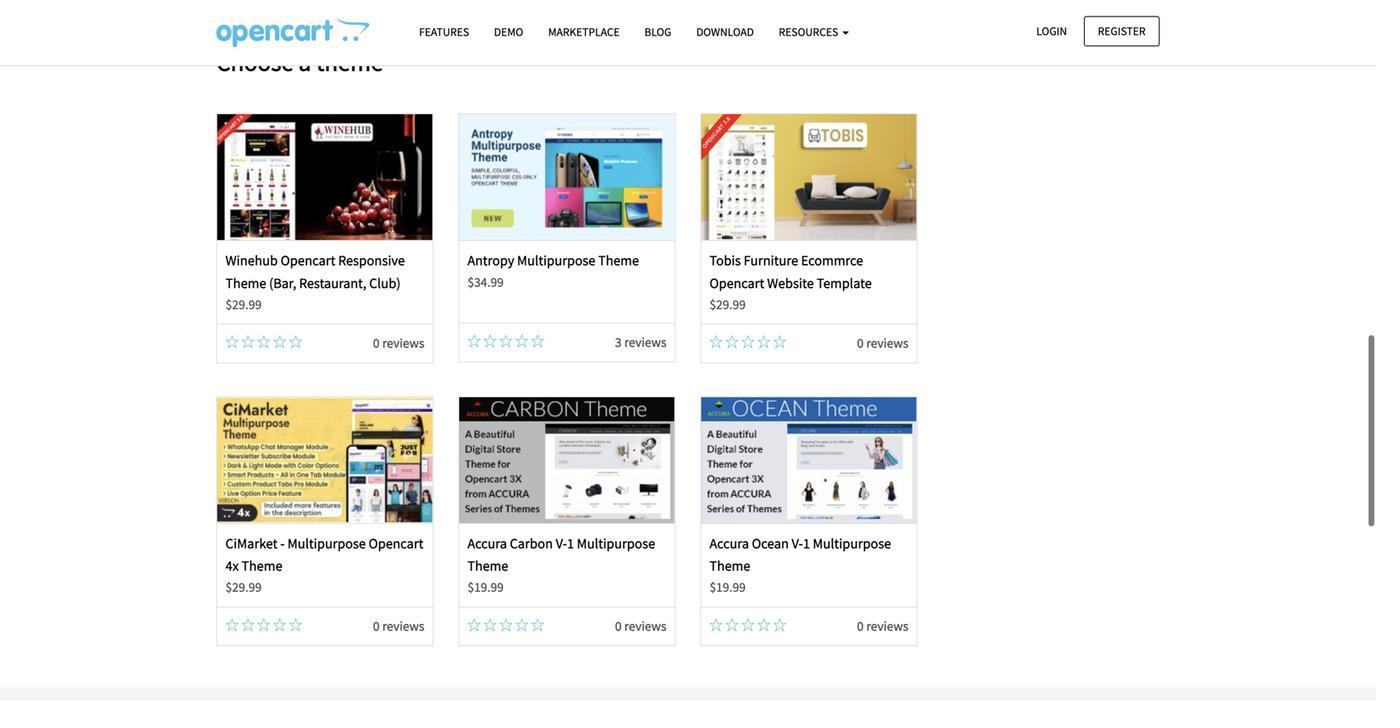 Task type: locate. For each thing, give the bounding box(es) containing it.
accura carbon v-1 multipurpose theme image
[[460, 397, 675, 523]]

$19.99 down accura ocean v-1 multipurpose theme link
[[710, 579, 746, 596]]

$19.99 inside accura ocean v-1 multipurpose theme $19.99
[[710, 579, 746, 596]]

accura inside accura ocean v-1 multipurpose theme $19.99
[[710, 535, 749, 552]]

$19.99
[[468, 579, 504, 596], [710, 579, 746, 596]]

accura ocean v-1 multipurpose theme image
[[702, 397, 917, 523]]

3 reviews
[[615, 334, 667, 351]]

2 accura from the left
[[710, 535, 749, 552]]

0 horizontal spatial opencart
[[281, 252, 336, 269]]

theme for accura carbon v-1 multipurpose theme
[[468, 557, 509, 575]]

-
[[280, 535, 285, 552]]

0 horizontal spatial accura
[[468, 535, 507, 552]]

v- right ocean
[[792, 535, 803, 552]]

1 horizontal spatial v-
[[792, 535, 803, 552]]

1 v- from the left
[[556, 535, 567, 552]]

cimarket - multipurpose opencart 4x theme $29.99
[[226, 535, 424, 596]]

$29.99 for cimarket - multipurpose opencart 4x theme
[[226, 579, 262, 596]]

accura carbon v-1 multipurpose theme $19.99
[[468, 535, 656, 596]]

1 accura from the left
[[468, 535, 507, 552]]

demo link
[[482, 17, 536, 46]]

$29.99 down 'tobis'
[[710, 296, 746, 313]]

0 reviews for accura carbon v-1 multipurpose theme
[[615, 618, 667, 634]]

2 $19.99 from the left
[[710, 579, 746, 596]]

theme for accura ocean v-1 multipurpose theme
[[710, 557, 751, 575]]

accura ocean v-1 multipurpose theme $19.99
[[710, 535, 892, 596]]

accura for accura ocean v-1 multipurpose theme
[[710, 535, 749, 552]]

accura inside accura carbon v-1 multipurpose theme $19.99
[[468, 535, 507, 552]]

star light o image
[[468, 335, 481, 348], [515, 335, 529, 348], [241, 335, 255, 349], [726, 335, 739, 349], [742, 335, 755, 349], [773, 335, 787, 349], [241, 618, 255, 631], [257, 618, 271, 631], [289, 618, 302, 631], [484, 618, 497, 631], [500, 618, 513, 631], [515, 618, 529, 631], [710, 618, 723, 631], [726, 618, 739, 631], [773, 618, 787, 631]]

0 horizontal spatial $19.99
[[468, 579, 504, 596]]

v-
[[556, 535, 567, 552], [792, 535, 803, 552]]

opencart - downloads image
[[216, 17, 370, 47]]

v- right carbon
[[556, 535, 567, 552]]

1 vertical spatial opencart
[[710, 274, 765, 292]]

tobis furniture ecommrce opencart website template $29.99
[[710, 252, 872, 313]]

accura
[[468, 535, 507, 552], [710, 535, 749, 552]]

opencart
[[281, 252, 336, 269], [710, 274, 765, 292], [369, 535, 424, 552]]

antropy multipurpose theme link
[[468, 252, 639, 269]]

0
[[373, 335, 380, 352], [857, 335, 864, 352], [373, 618, 380, 634], [615, 618, 622, 634], [857, 618, 864, 634]]

0 vertical spatial opencart
[[281, 252, 336, 269]]

0 horizontal spatial v-
[[556, 535, 567, 552]]

$29.99 down 4x
[[226, 579, 262, 596]]

accura left ocean
[[710, 535, 749, 552]]

1 inside accura carbon v-1 multipurpose theme $19.99
[[567, 535, 574, 552]]

opencart inside tobis furniture ecommrce opencart website template $29.99
[[710, 274, 765, 292]]

theme inside winehub opencart responsive theme (bar, restaurant, club) $29.99
[[226, 274, 266, 292]]

website
[[768, 274, 814, 292]]

2 1 from the left
[[803, 535, 810, 552]]

download
[[697, 24, 754, 39]]

multipurpose inside accura carbon v-1 multipurpose theme $19.99
[[577, 535, 656, 552]]

$19.99 down accura carbon v-1 multipurpose theme link
[[468, 579, 504, 596]]

$19.99 inside accura carbon v-1 multipurpose theme $19.99
[[468, 579, 504, 596]]

1 right carbon
[[567, 535, 574, 552]]

v- inside accura carbon v-1 multipurpose theme $19.99
[[556, 535, 567, 552]]

register link
[[1084, 16, 1160, 46]]

2 horizontal spatial opencart
[[710, 274, 765, 292]]

1 horizontal spatial $19.99
[[710, 579, 746, 596]]

star light o image
[[484, 335, 497, 348], [500, 335, 513, 348], [531, 335, 545, 348], [226, 335, 239, 349], [257, 335, 271, 349], [273, 335, 287, 349], [289, 335, 302, 349], [710, 335, 723, 349], [758, 335, 771, 349], [226, 618, 239, 631], [273, 618, 287, 631], [468, 618, 481, 631], [531, 618, 545, 631], [742, 618, 755, 631], [758, 618, 771, 631]]

theme inside accura ocean v-1 multipurpose theme $19.99
[[710, 557, 751, 575]]

theme inside cimarket - multipurpose opencart 4x theme $29.99
[[242, 557, 283, 575]]

multipurpose inside cimarket - multipurpose opencart 4x theme $29.99
[[288, 535, 366, 552]]

download link
[[684, 17, 767, 46]]

theme
[[599, 252, 639, 269], [226, 274, 266, 292], [242, 557, 283, 575], [468, 557, 509, 575], [710, 557, 751, 575]]

choose a theme
[[216, 47, 383, 78]]

v- inside accura ocean v-1 multipurpose theme $19.99
[[792, 535, 803, 552]]

1 right ocean
[[803, 535, 810, 552]]

1 inside accura ocean v-1 multipurpose theme $19.99
[[803, 535, 810, 552]]

resources link
[[767, 17, 862, 46]]

blog
[[645, 24, 672, 39]]

1 for carbon
[[567, 535, 574, 552]]

1 horizontal spatial accura
[[710, 535, 749, 552]]

1 horizontal spatial opencart
[[369, 535, 424, 552]]

winehub
[[226, 252, 278, 269]]

opencart inside cimarket - multipurpose opencart 4x theme $29.99
[[369, 535, 424, 552]]

0 horizontal spatial 1
[[567, 535, 574, 552]]

theme inside antropy multipurpose theme $34.99
[[599, 252, 639, 269]]

1 horizontal spatial 1
[[803, 535, 810, 552]]

1 $19.99 from the left
[[468, 579, 504, 596]]

login link
[[1023, 16, 1082, 46]]

0 reviews
[[373, 335, 425, 352], [857, 335, 909, 352], [373, 618, 425, 634], [615, 618, 667, 634], [857, 618, 909, 634]]

3
[[615, 334, 622, 351]]

theme inside accura carbon v-1 multipurpose theme $19.99
[[468, 557, 509, 575]]

tobis furniture ecommrce opencart website template link
[[710, 252, 872, 292]]

$29.99 for tobis furniture ecommrce opencart website template
[[710, 296, 746, 313]]

1 1 from the left
[[567, 535, 574, 552]]

$29.99 down winehub
[[226, 296, 262, 313]]

2 v- from the left
[[792, 535, 803, 552]]

$29.99 inside tobis furniture ecommrce opencart website template $29.99
[[710, 296, 746, 313]]

$29.99 inside cimarket - multipurpose opencart 4x theme $29.99
[[226, 579, 262, 596]]

cimarket - multipurpose opencart 4x theme link
[[226, 535, 424, 575]]

reviews
[[625, 334, 667, 351], [382, 335, 425, 352], [867, 335, 909, 352], [382, 618, 425, 634], [625, 618, 667, 634], [867, 618, 909, 634]]

accura left carbon
[[468, 535, 507, 552]]

multipurpose
[[517, 252, 596, 269], [288, 535, 366, 552], [577, 535, 656, 552], [813, 535, 892, 552]]

$19.99 for accura ocean v-1 multipurpose theme
[[710, 579, 746, 596]]

$29.99
[[226, 296, 262, 313], [710, 296, 746, 313], [226, 579, 262, 596]]

1
[[567, 535, 574, 552], [803, 535, 810, 552]]

winehub opencart responsive theme (bar, restaurant, club) $29.99
[[226, 252, 405, 313]]

4x
[[226, 557, 239, 575]]

reviews for antropy multipurpose theme
[[625, 334, 667, 351]]

winehub opencart responsive theme (bar, restaurant, club) link
[[226, 252, 405, 292]]

theme
[[316, 47, 383, 78]]

2 vertical spatial opencart
[[369, 535, 424, 552]]

cimarket
[[226, 535, 278, 552]]

1 for ocean
[[803, 535, 810, 552]]

template
[[817, 274, 872, 292]]

cimarket - multipurpose opencart 4x theme image
[[218, 397, 433, 523]]



Task type: vqa. For each thing, say whether or not it's contained in the screenshot.
left 1
yes



Task type: describe. For each thing, give the bounding box(es) containing it.
0 for accura ocean v-1 multipurpose theme
[[857, 618, 864, 634]]

responsive
[[338, 252, 405, 269]]

multipurpose inside accura ocean v-1 multipurpose theme $19.99
[[813, 535, 892, 552]]

antropy multipurpose theme $34.99
[[468, 252, 639, 290]]

0 reviews for accura ocean v-1 multipurpose theme
[[857, 618, 909, 634]]

theme for cimarket - multipurpose opencart 4x theme
[[242, 557, 283, 575]]

0 reviews for winehub opencart responsive theme (bar, restaurant, club)
[[373, 335, 425, 352]]

multipurpose inside antropy multipurpose theme $34.99
[[517, 252, 596, 269]]

reviews for cimarket - multipurpose opencart 4x theme
[[382, 618, 425, 634]]

blog link
[[632, 17, 684, 46]]

v- for ocean
[[792, 535, 803, 552]]

accura ocean v-1 multipurpose theme link
[[710, 535, 892, 575]]

ocean
[[752, 535, 789, 552]]

$29.99 inside winehub opencart responsive theme (bar, restaurant, club) $29.99
[[226, 296, 262, 313]]

opencart for tobis furniture ecommrce opencart website template
[[710, 274, 765, 292]]

0 for winehub opencart responsive theme (bar, restaurant, club)
[[373, 335, 380, 352]]

marketplace link
[[536, 17, 632, 46]]

(bar,
[[269, 274, 296, 292]]

features
[[419, 24, 469, 39]]

restaurant,
[[299, 274, 367, 292]]

reviews for accura ocean v-1 multipurpose theme
[[867, 618, 909, 634]]

features link
[[407, 17, 482, 46]]

0 for cimarket - multipurpose opencart 4x theme
[[373, 618, 380, 634]]

login
[[1037, 24, 1068, 38]]

0 for tobis furniture ecommrce opencart website template
[[857, 335, 864, 352]]

ecommrce
[[801, 252, 864, 269]]

reviews for accura carbon v-1 multipurpose theme
[[625, 618, 667, 634]]

0 for accura carbon v-1 multipurpose theme
[[615, 618, 622, 634]]

furniture
[[744, 252, 799, 269]]

0 reviews for cimarket - multipurpose opencart 4x theme
[[373, 618, 425, 634]]

$19.99 for accura carbon v-1 multipurpose theme
[[468, 579, 504, 596]]

a
[[299, 47, 311, 78]]

winehub opencart responsive theme (bar, restaurant, club) image
[[218, 114, 433, 240]]

demo
[[494, 24, 524, 39]]

resources
[[779, 24, 841, 39]]

opencart inside winehub opencart responsive theme (bar, restaurant, club) $29.99
[[281, 252, 336, 269]]

carbon
[[510, 535, 553, 552]]

tobis furniture ecommrce opencart website template image
[[702, 114, 917, 240]]

opencart for cimarket - multipurpose opencart 4x theme
[[369, 535, 424, 552]]

reviews for tobis furniture ecommrce opencart website template
[[867, 335, 909, 352]]

club)
[[369, 274, 401, 292]]

antropy
[[468, 252, 515, 269]]

accura carbon v-1 multipurpose theme link
[[468, 535, 656, 575]]

accura for accura carbon v-1 multipurpose theme
[[468, 535, 507, 552]]

choose
[[216, 47, 294, 78]]

$34.99
[[468, 274, 504, 290]]

reviews for winehub opencart responsive theme (bar, restaurant, club)
[[382, 335, 425, 352]]

register
[[1098, 24, 1146, 38]]

tobis
[[710, 252, 741, 269]]

0 reviews for tobis furniture ecommrce opencart website template
[[857, 335, 909, 352]]

marketplace
[[548, 24, 620, 39]]

antropy multipurpose theme image
[[460, 114, 675, 240]]

v- for carbon
[[556, 535, 567, 552]]



